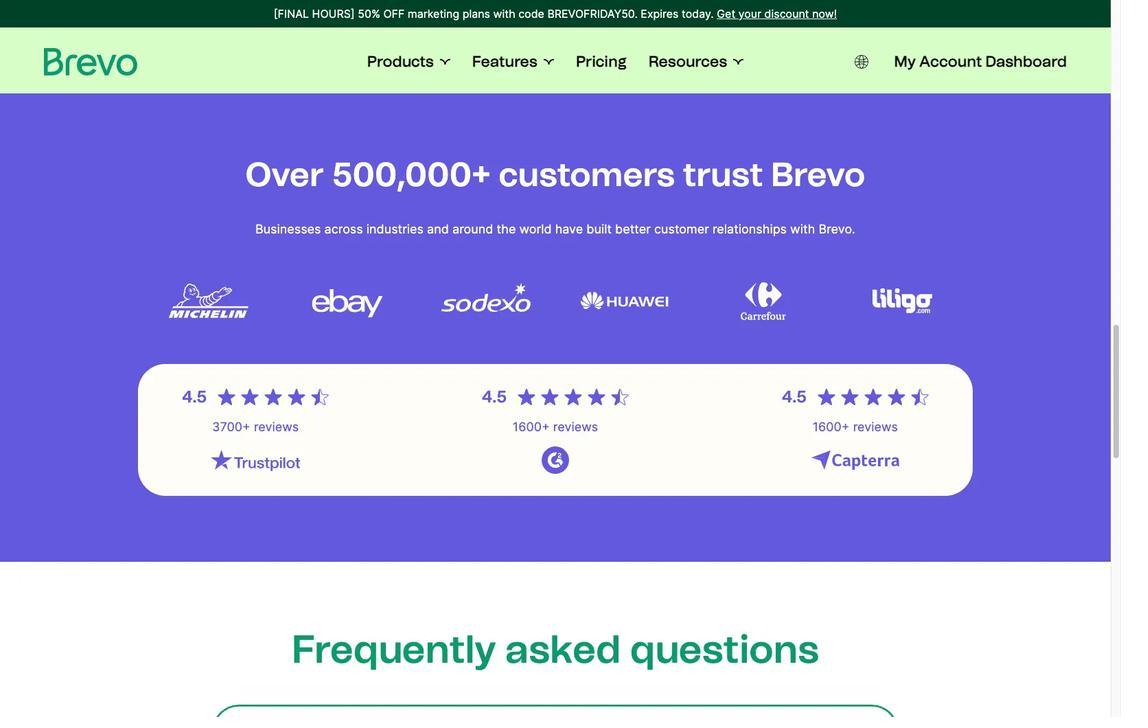 Task type: locate. For each thing, give the bounding box(es) containing it.
1600+ reviews
[[513, 420, 599, 434], [813, 420, 899, 434]]

get
[[717, 7, 736, 21]]

products link
[[367, 52, 451, 71]]

brevo image
[[44, 48, 137, 76]]

with left brevo. at the right
[[791, 222, 816, 236]]

your
[[739, 7, 762, 21]]

1 horizontal spatial with
[[791, 222, 816, 236]]

features
[[473, 52, 538, 71]]

reviews
[[254, 420, 299, 434], [554, 420, 599, 434], [854, 420, 899, 434]]

asked
[[506, 627, 621, 673]]

relationships
[[713, 222, 787, 236]]

50%
[[358, 7, 381, 21]]

over 500,000+ customers trust brevo
[[246, 155, 866, 194]]

1600+
[[513, 420, 550, 434], [813, 420, 850, 434]]

button image
[[855, 55, 869, 69]]

500,000+
[[332, 155, 491, 194]]

1 1600+ from the left
[[513, 420, 550, 434]]

and
[[427, 222, 449, 236]]

questions
[[631, 627, 820, 673]]

0 horizontal spatial reviews
[[254, 420, 299, 434]]

2 horizontal spatial reviews
[[854, 420, 899, 434]]

features link
[[473, 52, 554, 71]]

marketing
[[408, 7, 460, 21]]

2 1600+ reviews from the left
[[813, 420, 899, 434]]

resources link
[[649, 52, 744, 71]]

2 1600+ reviews image from the left
[[811, 447, 901, 474]]

expires
[[641, 7, 679, 21]]

4.5
[[182, 387, 207, 407], [482, 387, 507, 407], [782, 387, 807, 407]]

0 horizontal spatial 1600+ reviews
[[513, 420, 599, 434]]

1 4.5 from the left
[[182, 387, 207, 407]]

1600+ reviews image
[[511, 447, 600, 474], [811, 447, 901, 474]]

businesses across industries and around the world have built better customer relationships with brevo.
[[256, 222, 856, 236]]

off
[[384, 7, 405, 21]]

0 horizontal spatial 1600+ reviews image
[[511, 447, 600, 474]]

brevofriday50.
[[548, 7, 638, 21]]

1 horizontal spatial 4.5
[[482, 387, 507, 407]]

account
[[920, 52, 983, 71]]

0 vertical spatial with
[[494, 7, 516, 21]]

industries
[[367, 222, 424, 236]]

with
[[494, 7, 516, 21], [791, 222, 816, 236]]

built
[[587, 222, 612, 236]]

1 horizontal spatial 1600+ reviews
[[813, 420, 899, 434]]

dashboard
[[986, 52, 1068, 71]]

with left code
[[494, 7, 516, 21]]

frequently asked questions
[[292, 627, 820, 673]]

my account dashboard link
[[895, 52, 1068, 71]]

1 horizontal spatial 1600+ reviews image
[[811, 447, 901, 474]]

2 horizontal spatial 4.5
[[782, 387, 807, 407]]

3 reviews from the left
[[854, 420, 899, 434]]

1 horizontal spatial reviews
[[554, 420, 599, 434]]

3700+ reviews
[[212, 420, 299, 434]]

around
[[453, 222, 494, 236]]

have
[[556, 222, 583, 236]]

products
[[367, 52, 434, 71]]

0 horizontal spatial 4.5
[[182, 387, 207, 407]]

[final
[[274, 7, 309, 21]]

trust
[[683, 155, 764, 194]]

1 horizontal spatial 1600+
[[813, 420, 850, 434]]

0 horizontal spatial 1600+
[[513, 420, 550, 434]]



Task type: vqa. For each thing, say whether or not it's contained in the screenshot.
real-
no



Task type: describe. For each thing, give the bounding box(es) containing it.
awardlogo 5 image
[[858, 265, 947, 337]]

brevo.
[[819, 222, 856, 236]]

awardlogo 4 image
[[719, 265, 809, 337]]

better
[[616, 222, 651, 236]]

today.
[[682, 7, 714, 21]]

awardlogo 0 image
[[164, 265, 254, 337]]

get your discount now! link
[[717, 5, 838, 22]]

1 vertical spatial with
[[791, 222, 816, 236]]

pricing
[[576, 52, 627, 71]]

awardlogo 1 image
[[303, 265, 392, 337]]

awardlogo 2 image
[[442, 265, 531, 337]]

my account dashboard
[[895, 52, 1068, 71]]

across
[[325, 222, 363, 236]]

3700+ reviews image
[[211, 447, 300, 474]]

2 1600+ from the left
[[813, 420, 850, 434]]

my
[[895, 52, 917, 71]]

pricing link
[[576, 52, 627, 71]]

1 1600+ reviews from the left
[[513, 420, 599, 434]]

resources
[[649, 52, 728, 71]]

code
[[519, 7, 545, 21]]

over
[[246, 155, 324, 194]]

awardlogo 3 image
[[581, 265, 670, 337]]

brevo
[[772, 155, 866, 194]]

2 reviews from the left
[[554, 420, 599, 434]]

1 reviews from the left
[[254, 420, 299, 434]]

world
[[520, 222, 552, 236]]

businesses
[[256, 222, 321, 236]]

3700+
[[212, 420, 251, 434]]

the
[[497, 222, 516, 236]]

0 horizontal spatial with
[[494, 7, 516, 21]]

3 4.5 from the left
[[782, 387, 807, 407]]

1 1600+ reviews image from the left
[[511, 447, 600, 474]]

now!
[[813, 7, 838, 21]]

hours]
[[312, 7, 355, 21]]

discount
[[765, 7, 810, 21]]

customer
[[655, 222, 710, 236]]

frequently
[[292, 627, 497, 673]]

2 4.5 from the left
[[482, 387, 507, 407]]

customers
[[499, 155, 675, 194]]

[final hours] 50% off marketing plans with code brevofriday50. expires today. get your discount now!
[[274, 7, 838, 21]]

plans
[[463, 7, 491, 21]]



